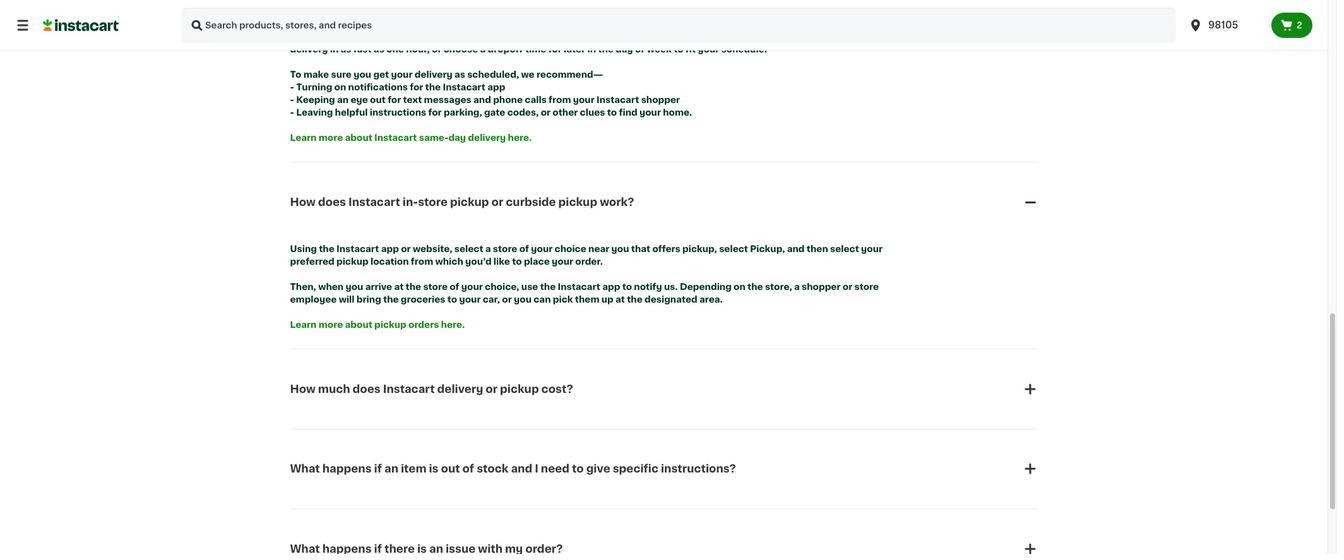 Task type: locate. For each thing, give the bounding box(es) containing it.
learn for learn more about instacart same-day delivery here.
[[290, 133, 317, 142]]

on
[[335, 83, 346, 91], [734, 283, 746, 291]]

choose up scheduled,
[[444, 45, 478, 54]]

2 horizontal spatial and
[[788, 245, 805, 253]]

0 vertical spatial of
[[520, 245, 529, 253]]

2 vertical spatial of
[[463, 464, 475, 474]]

item
[[401, 464, 427, 474]]

can down the use
[[534, 295, 551, 304]]

how
[[290, 197, 316, 207], [290, 384, 316, 394]]

specific
[[613, 464, 659, 474]]

pickup inside dropdown button
[[500, 384, 539, 394]]

on down 'sure'
[[335, 83, 346, 91]]

if
[[374, 464, 382, 474], [374, 544, 382, 554]]

0 vertical spatial more
[[319, 133, 343, 142]]

1 vertical spatial does
[[353, 384, 381, 394]]

1 vertical spatial and
[[788, 245, 805, 253]]

learn more about pickup orders here.
[[290, 320, 465, 329]]

that
[[438, 32, 458, 41], [632, 245, 651, 253]]

0 horizontal spatial shopper
[[642, 95, 680, 104]]

0 vertical spatial same-
[[811, 32, 840, 41]]

app inside to make sure you get your delivery as scheduled, we recommend— - turning on notifications for the instacart app - keeping an eye out for text messages and phone calls from your instacart shopper - leaving helpful instructions for parking, gate codes, or other clues to find your home.
[[488, 83, 506, 91]]

an up helpful
[[337, 95, 349, 104]]

2 horizontal spatial can
[[774, 32, 791, 41]]

fast
[[354, 45, 372, 54]]

your up the fit
[[688, 32, 709, 41]]

delivery.
[[711, 32, 752, 41]]

learn for learn more about pickup orders here.
[[290, 320, 317, 329]]

1 horizontal spatial app
[[488, 83, 506, 91]]

more down leaving
[[319, 133, 343, 142]]

out inside dropdown button
[[441, 464, 460, 474]]

delivery inside the best part about instacart is that you can choose when you would like to schedule your delivery. you can get same-day delivery in as fast as one hour, or choose a dropoff time for later in the day or week to fit your schedule.
[[290, 45, 328, 54]]

here.
[[508, 133, 532, 142], [441, 320, 465, 329]]

how up using
[[290, 197, 316, 207]]

for right time
[[549, 45, 562, 54]]

to inside using the instacart app or website, select a store of your choice near you that offers pickup, select pickup, and then select your preferred pickup location from which you'd like to place your order.
[[512, 257, 522, 266]]

the up preferred
[[319, 245, 335, 253]]

what for what happens if an item is out of stock and i need to give specific instructions?
[[290, 464, 320, 474]]

of left stock
[[463, 464, 475, 474]]

the
[[598, 45, 614, 54], [426, 83, 441, 91], [319, 245, 335, 253], [406, 283, 421, 291], [541, 283, 556, 291], [748, 283, 764, 291], [383, 295, 399, 304], [627, 295, 643, 304]]

here. down codes,
[[508, 133, 532, 142]]

for down messages
[[429, 108, 442, 117]]

0 horizontal spatial get
[[374, 70, 389, 79]]

1 vertical spatial about
[[345, 133, 373, 142]]

0 vertical spatial about
[[354, 32, 382, 41]]

- left leaving
[[290, 108, 294, 117]]

about down bring
[[345, 320, 373, 329]]

and up 'gate'
[[474, 95, 491, 104]]

a right store,
[[795, 283, 800, 291]]

you up will
[[346, 283, 363, 291]]

employee
[[290, 295, 337, 304]]

you right near
[[612, 245, 630, 253]]

as inside to make sure you get your delivery as scheduled, we recommend— - turning on notifications for the instacart app - keeping an eye out for text messages and phone calls from your instacart shopper - leaving helpful instructions for parking, gate codes, or other clues to find your home.
[[455, 70, 466, 79]]

instacart logo image
[[43, 18, 119, 33]]

0 horizontal spatial on
[[335, 83, 346, 91]]

eye
[[351, 95, 368, 104]]

0 vertical spatial get
[[793, 32, 809, 41]]

select right pickup,
[[720, 245, 749, 253]]

0 vertical spatial a
[[480, 45, 486, 54]]

of
[[520, 245, 529, 253], [450, 283, 460, 291], [463, 464, 475, 474]]

1 horizontal spatial like
[[613, 32, 629, 41]]

app
[[488, 83, 506, 91], [381, 245, 399, 253], [603, 283, 621, 291]]

and left then
[[788, 245, 805, 253]]

about down helpful
[[345, 133, 373, 142]]

like right you'd
[[494, 257, 510, 266]]

1 learn from the top
[[290, 133, 317, 142]]

1 vertical spatial -
[[290, 95, 294, 104]]

0 vertical spatial if
[[374, 464, 382, 474]]

a left the dropoff
[[480, 45, 486, 54]]

from up other
[[549, 95, 571, 104]]

2 horizontal spatial day
[[840, 32, 858, 41]]

at
[[394, 283, 404, 291], [616, 295, 625, 304]]

like right would
[[613, 32, 629, 41]]

1 horizontal spatial that
[[632, 245, 651, 253]]

to right 'groceries'
[[448, 295, 457, 304]]

you
[[754, 32, 772, 41]]

is up hour,
[[429, 32, 436, 41]]

about for pickup
[[345, 320, 373, 329]]

2 select from the left
[[720, 245, 749, 253]]

1 horizontal spatial shopper
[[802, 283, 841, 291]]

as
[[341, 45, 352, 54], [374, 45, 385, 54], [455, 70, 466, 79]]

is inside the best part about instacart is that you can choose when you would like to schedule your delivery. you can get same-day delivery in as fast as one hour, or choose a dropoff time for later in the day or week to fit your schedule.
[[429, 32, 436, 41]]

1 select from the left
[[455, 245, 484, 253]]

you inside to make sure you get your delivery as scheduled, we recommend— - turning on notifications for the instacart app - keeping an eye out for text messages and phone calls from your instacart shopper - leaving helpful instructions for parking, gate codes, or other clues to find your home.
[[354, 70, 372, 79]]

same- down parking,
[[419, 133, 449, 142]]

app inside then, when you arrive at the store of your choice, use the instacart app to notify us. depending on the store, a shopper or store employee will bring the groceries to your car, or you can pick them up at the designated area.
[[603, 283, 621, 291]]

give
[[587, 464, 611, 474]]

a
[[480, 45, 486, 54], [486, 245, 491, 253], [795, 283, 800, 291]]

1 vertical spatial on
[[734, 283, 746, 291]]

1 horizontal spatial of
[[463, 464, 475, 474]]

then
[[807, 245, 829, 253]]

1 vertical spatial day
[[616, 45, 633, 54]]

that inside using the instacart app or website, select a store of your choice near you that offers pickup, select pickup, and then select your preferred pickup location from which you'd like to place your order.
[[632, 245, 651, 253]]

1 vertical spatial like
[[494, 257, 510, 266]]

0 vertical spatial happens
[[323, 464, 372, 474]]

select
[[455, 245, 484, 253], [720, 245, 749, 253], [831, 245, 860, 253]]

to left find
[[608, 108, 617, 117]]

an left issue
[[430, 544, 443, 554]]

order.
[[576, 257, 603, 266]]

0 vertical spatial shopper
[[642, 95, 680, 104]]

how much does instacart delivery or pickup cost? button
[[290, 366, 1038, 412]]

an left item
[[385, 464, 399, 474]]

1 vertical spatial of
[[450, 283, 460, 291]]

0 horizontal spatial of
[[450, 283, 460, 291]]

offers
[[653, 245, 681, 253]]

how inside dropdown button
[[290, 197, 316, 207]]

and inside to make sure you get your delivery as scheduled, we recommend— - turning on notifications for the instacart app - keeping an eye out for text messages and phone calls from your instacart shopper - leaving helpful instructions for parking, gate codes, or other clues to find your home.
[[474, 95, 491, 104]]

from inside to make sure you get your delivery as scheduled, we recommend— - turning on notifications for the instacart app - keeping an eye out for text messages and phone calls from your instacart shopper - leaving helpful instructions for parking, gate codes, or other clues to find your home.
[[549, 95, 571, 104]]

from down website,
[[411, 257, 433, 266]]

using the instacart app or website, select a store of your choice near you that offers pickup, select pickup, and then select your preferred pickup location from which you'd like to place your order.
[[290, 245, 885, 266]]

of down which
[[450, 283, 460, 291]]

shopper up home.
[[642, 95, 680, 104]]

of inside then, when you arrive at the store of your choice, use the instacart app to notify us. depending on the store, a shopper or store employee will bring the groceries to your car, or you can pick them up at the designated area.
[[450, 283, 460, 291]]

0 horizontal spatial when
[[318, 283, 344, 291]]

to left the place
[[512, 257, 522, 266]]

3 select from the left
[[831, 245, 860, 253]]

0 horizontal spatial does
[[318, 197, 346, 207]]

get right you
[[793, 32, 809, 41]]

if left there
[[374, 544, 382, 554]]

2 horizontal spatial as
[[455, 70, 466, 79]]

app up location
[[381, 245, 399, 253]]

stock
[[477, 464, 509, 474]]

0 horizontal spatial an
[[337, 95, 349, 104]]

more for learn more about pickup orders here.
[[319, 320, 343, 329]]

as left one
[[374, 45, 385, 54]]

an
[[337, 95, 349, 104], [385, 464, 399, 474], [430, 544, 443, 554]]

does inside dropdown button
[[318, 197, 346, 207]]

your
[[688, 32, 709, 41], [698, 45, 720, 54], [391, 70, 413, 79], [573, 95, 595, 104], [640, 108, 661, 117], [531, 245, 553, 253], [862, 245, 883, 253], [552, 257, 574, 266], [462, 283, 483, 291], [460, 295, 481, 304]]

up
[[602, 295, 614, 304]]

1 vertical spatial more
[[319, 320, 343, 329]]

and left i
[[511, 464, 533, 474]]

at right the up
[[616, 295, 625, 304]]

select up you'd
[[455, 245, 484, 253]]

or inside using the instacart app or website, select a store of your choice near you that offers pickup, select pickup, and then select your preferred pickup location from which you'd like to place your order.
[[401, 245, 411, 253]]

the up messages
[[426, 83, 441, 91]]

0 horizontal spatial here.
[[441, 320, 465, 329]]

for inside the best part about instacart is that you can choose when you would like to schedule your delivery. you can get same-day delivery in as fast as one hour, or choose a dropoff time for later in the day or week to fit your schedule.
[[549, 45, 562, 54]]

recommend—
[[537, 70, 604, 79]]

1 horizontal spatial get
[[793, 32, 809, 41]]

delivery
[[290, 45, 328, 54], [415, 70, 453, 79], [468, 133, 506, 142], [437, 384, 483, 394]]

1 horizontal spatial at
[[616, 295, 625, 304]]

1 horizontal spatial does
[[353, 384, 381, 394]]

1 if from the top
[[374, 464, 382, 474]]

i
[[535, 464, 539, 474]]

more
[[319, 133, 343, 142], [319, 320, 343, 329]]

same-
[[811, 32, 840, 41], [419, 133, 449, 142]]

2 vertical spatial about
[[345, 320, 373, 329]]

what happens if there is an issue with my order? button
[[290, 526, 1038, 554]]

1 happens from the top
[[323, 464, 372, 474]]

0 horizontal spatial day
[[449, 133, 466, 142]]

website,
[[413, 245, 453, 253]]

1 horizontal spatial in
[[588, 45, 596, 54]]

to left notify on the bottom of page
[[623, 283, 632, 291]]

the left store,
[[748, 283, 764, 291]]

time
[[526, 45, 547, 54]]

0 vertical spatial does
[[318, 197, 346, 207]]

as up messages
[[455, 70, 466, 79]]

as down part
[[341, 45, 352, 54]]

like inside the best part about instacart is that you can choose when you would like to schedule your delivery. you can get same-day delivery in as fast as one hour, or choose a dropoff time for later in the day or week to fit your schedule.
[[613, 32, 629, 41]]

1 horizontal spatial and
[[511, 464, 533, 474]]

the down would
[[598, 45, 614, 54]]

2 vertical spatial is
[[418, 544, 427, 554]]

1 vertical spatial here.
[[441, 320, 465, 329]]

is right item
[[429, 464, 439, 474]]

0 horizontal spatial from
[[411, 257, 433, 266]]

or
[[432, 45, 442, 54], [636, 45, 645, 54], [541, 108, 551, 117], [492, 197, 504, 207], [401, 245, 411, 253], [843, 283, 853, 291], [502, 295, 512, 304], [486, 384, 498, 394]]

98105
[[1209, 20, 1239, 30]]

get
[[793, 32, 809, 41], [374, 70, 389, 79]]

store
[[418, 197, 448, 207], [493, 245, 518, 253], [424, 283, 448, 291], [855, 283, 879, 291]]

here. right orders
[[441, 320, 465, 329]]

1 horizontal spatial day
[[616, 45, 633, 54]]

1 vertical spatial happens
[[323, 544, 372, 554]]

at right arrive
[[394, 283, 404, 291]]

1 horizontal spatial as
[[374, 45, 385, 54]]

1 vertical spatial shopper
[[802, 283, 841, 291]]

- left keeping
[[290, 95, 294, 104]]

2 horizontal spatial select
[[831, 245, 860, 253]]

if left item
[[374, 464, 382, 474]]

1 vertical spatial an
[[385, 464, 399, 474]]

0 horizontal spatial like
[[494, 257, 510, 266]]

your down "choice"
[[552, 257, 574, 266]]

is for instacart
[[429, 32, 436, 41]]

near
[[589, 245, 610, 253]]

2 more from the top
[[319, 320, 343, 329]]

out right item
[[441, 464, 460, 474]]

2 horizontal spatial app
[[603, 283, 621, 291]]

pickup left cost? on the left bottom of the page
[[500, 384, 539, 394]]

on inside to make sure you get your delivery as scheduled, we recommend— - turning on notifications for the instacart app - keeping an eye out for text messages and phone calls from your instacart shopper - leaving helpful instructions for parking, gate codes, or other clues to find your home.
[[335, 83, 346, 91]]

of inside dropdown button
[[463, 464, 475, 474]]

0 horizontal spatial select
[[455, 245, 484, 253]]

0 horizontal spatial and
[[474, 95, 491, 104]]

can right you
[[774, 32, 791, 41]]

can
[[479, 32, 497, 41], [774, 32, 791, 41], [534, 295, 551, 304]]

2 happens from the top
[[323, 544, 372, 554]]

if for an
[[374, 464, 382, 474]]

store inside using the instacart app or website, select a store of your choice near you that offers pickup, select pickup, and then select your preferred pickup location from which you'd like to place your order.
[[493, 245, 518, 253]]

learn down leaving
[[290, 133, 317, 142]]

how inside dropdown button
[[290, 384, 316, 394]]

1 more from the top
[[319, 133, 343, 142]]

in down part
[[330, 45, 339, 54]]

2 if from the top
[[374, 544, 382, 554]]

need
[[541, 464, 570, 474]]

when inside the best part about instacart is that you can choose when you would like to schedule your delivery. you can get same-day delivery in as fast as one hour, or choose a dropoff time for later in the day or week to fit your schedule.
[[535, 32, 560, 41]]

can up the dropoff
[[479, 32, 497, 41]]

learn down employee
[[290, 320, 317, 329]]

schedule.
[[722, 45, 767, 54]]

None search field
[[182, 8, 1176, 43]]

1 vertical spatial same-
[[419, 133, 449, 142]]

cost?
[[542, 384, 573, 394]]

2 - from the top
[[290, 95, 294, 104]]

app up the up
[[603, 283, 621, 291]]

instacart inside dropdown button
[[383, 384, 435, 394]]

2 horizontal spatial of
[[520, 245, 529, 253]]

2 learn from the top
[[290, 320, 317, 329]]

does up preferred
[[318, 197, 346, 207]]

pickup left work?
[[559, 197, 598, 207]]

or inside dropdown button
[[492, 197, 504, 207]]

1 - from the top
[[290, 83, 294, 91]]

0 vertical spatial what
[[290, 464, 320, 474]]

keeping
[[296, 95, 335, 104]]

2 vertical spatial -
[[290, 108, 294, 117]]

1 vertical spatial from
[[411, 257, 433, 266]]

0 vertical spatial on
[[335, 83, 346, 91]]

0 vertical spatial like
[[613, 32, 629, 41]]

2 vertical spatial app
[[603, 283, 621, 291]]

you
[[460, 32, 477, 41], [563, 32, 580, 41], [354, 70, 372, 79], [612, 245, 630, 253], [346, 283, 363, 291], [514, 295, 532, 304]]

0 vertical spatial when
[[535, 32, 560, 41]]

dropoff
[[488, 45, 523, 54]]

2 button
[[1272, 13, 1313, 38]]

out inside to make sure you get your delivery as scheduled, we recommend— - turning on notifications for the instacart app - keeping an eye out for text messages and phone calls from your instacart shopper - leaving helpful instructions for parking, gate codes, or other clues to find your home.
[[370, 95, 386, 104]]

get up notifications
[[374, 70, 389, 79]]

you up notifications
[[354, 70, 372, 79]]

for
[[549, 45, 562, 54], [410, 83, 423, 91], [388, 95, 401, 104], [429, 108, 442, 117]]

choose up the dropoff
[[499, 32, 533, 41]]

0 vertical spatial out
[[370, 95, 386, 104]]

0 vertical spatial from
[[549, 95, 571, 104]]

1 vertical spatial app
[[381, 245, 399, 253]]

for up instructions
[[388, 95, 401, 104]]

1 how from the top
[[290, 197, 316, 207]]

and
[[474, 95, 491, 104], [788, 245, 805, 253], [511, 464, 533, 474]]

you up later
[[563, 32, 580, 41]]

1 horizontal spatial when
[[535, 32, 560, 41]]

1 horizontal spatial choose
[[499, 32, 533, 41]]

1 horizontal spatial out
[[441, 464, 460, 474]]

on right depending
[[734, 283, 746, 291]]

a up you'd
[[486, 245, 491, 253]]

1 vertical spatial how
[[290, 384, 316, 394]]

1 vertical spatial when
[[318, 283, 344, 291]]

instacart
[[384, 32, 426, 41], [443, 83, 486, 91], [597, 95, 640, 104], [375, 133, 417, 142], [349, 197, 400, 207], [337, 245, 379, 253], [558, 283, 601, 291], [383, 384, 435, 394]]

when
[[535, 32, 560, 41], [318, 283, 344, 291]]

0 vertical spatial is
[[429, 32, 436, 41]]

0 horizontal spatial app
[[381, 245, 399, 253]]

1 horizontal spatial can
[[534, 295, 551, 304]]

my
[[505, 544, 523, 554]]

Search field
[[182, 8, 1176, 43]]

1 vertical spatial if
[[374, 544, 382, 554]]

clues
[[580, 108, 606, 117]]

0 vertical spatial at
[[394, 283, 404, 291]]

0 vertical spatial learn
[[290, 133, 317, 142]]

what happens if an item is out of stock and i need to give specific instructions?
[[290, 464, 736, 474]]

the inside the best part about instacart is that you can choose when you would like to schedule your delivery. you can get same-day delivery in as fast as one hour, or choose a dropoff time for later in the day or week to fit your schedule.
[[598, 45, 614, 54]]

1 horizontal spatial from
[[549, 95, 571, 104]]

1 vertical spatial out
[[441, 464, 460, 474]]

to left give
[[572, 464, 584, 474]]

and inside using the instacart app or website, select a store of your choice near you that offers pickup, select pickup, and then select your preferred pickup location from which you'd like to place your order.
[[788, 245, 805, 253]]

1 horizontal spatial on
[[734, 283, 746, 291]]

more down will
[[319, 320, 343, 329]]

of up the place
[[520, 245, 529, 253]]

2 vertical spatial day
[[449, 133, 466, 142]]

a inside the best part about instacart is that you can choose when you would like to schedule your delivery. you can get same-day delivery in as fast as one hour, or choose a dropoff time for later in the day or week to fit your schedule.
[[480, 45, 486, 54]]

0 vertical spatial -
[[290, 83, 294, 91]]

the down arrive
[[383, 295, 399, 304]]

2 how from the top
[[290, 384, 316, 394]]

1 horizontal spatial here.
[[508, 133, 532, 142]]

an inside to make sure you get your delivery as scheduled, we recommend— - turning on notifications for the instacart app - keeping an eye out for text messages and phone calls from your instacart shopper - leaving helpful instructions for parking, gate codes, or other clues to find your home.
[[337, 95, 349, 104]]

shopper down then
[[802, 283, 841, 291]]

app down scheduled,
[[488, 83, 506, 91]]

about for instacart
[[345, 133, 373, 142]]

2 vertical spatial a
[[795, 283, 800, 291]]

0 horizontal spatial in
[[330, 45, 339, 54]]

select right then
[[831, 245, 860, 253]]

choice
[[555, 245, 587, 253]]

does right much
[[353, 384, 381, 394]]

1 what from the top
[[290, 464, 320, 474]]

about inside the best part about instacart is that you can choose when you would like to schedule your delivery. you can get same-day delivery in as fast as one hour, or choose a dropoff time for later in the day or week to fit your schedule.
[[354, 32, 382, 41]]

issue
[[446, 544, 476, 554]]

0 horizontal spatial out
[[370, 95, 386, 104]]

shopper inside then, when you arrive at the store of your choice, use the instacart app to notify us. depending on the store, a shopper or store employee will bring the groceries to your car, or you can pick them up at the designated area.
[[802, 283, 841, 291]]

how does instacart in-store pickup or curbside pickup work?
[[290, 197, 635, 207]]

get inside to make sure you get your delivery as scheduled, we recommend— - turning on notifications for the instacart app - keeping an eye out for text messages and phone calls from your instacart shopper - leaving helpful instructions for parking, gate codes, or other clues to find your home.
[[374, 70, 389, 79]]

out down notifications
[[370, 95, 386, 104]]

- down 'to'
[[290, 83, 294, 91]]

when up will
[[318, 283, 344, 291]]

of for your
[[450, 283, 460, 291]]

is
[[429, 32, 436, 41], [429, 464, 439, 474], [418, 544, 427, 554]]

pickup up arrive
[[337, 257, 369, 266]]

your right the fit
[[698, 45, 720, 54]]

does
[[318, 197, 346, 207], [353, 384, 381, 394]]

1 horizontal spatial select
[[720, 245, 749, 253]]

us.
[[664, 283, 678, 291]]

0 horizontal spatial choose
[[444, 45, 478, 54]]

1 in from the left
[[330, 45, 339, 54]]

2 what from the top
[[290, 544, 320, 554]]

the down notify on the bottom of page
[[627, 295, 643, 304]]

from inside using the instacart app or website, select a store of your choice near you that offers pickup, select pickup, and then select your preferred pickup location from which you'd like to place your order.
[[411, 257, 433, 266]]

happens for there
[[323, 544, 372, 554]]

2 vertical spatial and
[[511, 464, 533, 474]]

how for how much does instacart delivery or pickup cost?
[[290, 384, 316, 394]]

0 vertical spatial an
[[337, 95, 349, 104]]

text
[[403, 95, 422, 104]]

day
[[840, 32, 858, 41], [616, 45, 633, 54], [449, 133, 466, 142]]

same- inside the best part about instacart is that you can choose when you would like to schedule your delivery. you can get same-day delivery in as fast as one hour, or choose a dropoff time for later in the day or week to fit your schedule.
[[811, 32, 840, 41]]



Task type: vqa. For each thing, say whether or not it's contained in the screenshot.
THE SCHEDULE.
yes



Task type: describe. For each thing, give the bounding box(es) containing it.
delivery inside dropdown button
[[437, 384, 483, 394]]

1 vertical spatial choose
[[444, 45, 478, 54]]

messages
[[424, 95, 472, 104]]

0 vertical spatial here.
[[508, 133, 532, 142]]

you up scheduled,
[[460, 32, 477, 41]]

shopper inside to make sure you get your delivery as scheduled, we recommend— - turning on notifications for the instacart app - keeping an eye out for text messages and phone calls from your instacart shopper - leaving helpful instructions for parking, gate codes, or other clues to find your home.
[[642, 95, 680, 104]]

orders
[[409, 320, 439, 329]]

your right find
[[640, 108, 661, 117]]

sure
[[331, 70, 352, 79]]

your left car,
[[460, 295, 481, 304]]

the inside to make sure you get your delivery as scheduled, we recommend— - turning on notifications for the instacart app - keeping an eye out for text messages and phone calls from your instacart shopper - leaving helpful instructions for parking, gate codes, or other clues to find your home.
[[426, 83, 441, 91]]

2 vertical spatial an
[[430, 544, 443, 554]]

pickup right in-
[[450, 197, 489, 207]]

more for learn more about instacart same-day delivery here.
[[319, 133, 343, 142]]

helpful
[[335, 108, 368, 117]]

98105 button
[[1181, 8, 1272, 43]]

or inside dropdown button
[[486, 384, 498, 394]]

learn more about instacart same-day delivery here. link
[[290, 133, 532, 142]]

instacart inside then, when you arrive at the store of your choice, use the instacart app to notify us. depending on the store, a shopper or store employee will bring the groceries to your car, or you can pick them up at the designated area.
[[558, 283, 601, 291]]

instacart inside the best part about instacart is that you can choose when you would like to schedule your delivery. you can get same-day delivery in as fast as one hour, or choose a dropoff time for later in the day or week to fit your schedule.
[[384, 32, 426, 41]]

notify
[[634, 283, 662, 291]]

order?
[[526, 544, 563, 554]]

schedule
[[643, 32, 686, 41]]

delivery inside to make sure you get your delivery as scheduled, we recommend— - turning on notifications for the instacart app - keeping an eye out for text messages and phone calls from your instacart shopper - leaving helpful instructions for parking, gate codes, or other clues to find your home.
[[415, 70, 453, 79]]

2 in from the left
[[588, 45, 596, 54]]

work?
[[600, 197, 635, 207]]

pickup,
[[683, 245, 718, 253]]

turning
[[296, 83, 332, 91]]

store inside how does instacart in-store pickup or curbside pickup work? dropdown button
[[418, 197, 448, 207]]

what happens if there is an issue with my order?
[[290, 544, 563, 554]]

your right then
[[862, 245, 883, 253]]

would
[[582, 32, 610, 41]]

using
[[290, 245, 317, 253]]

a inside using the instacart app or website, select a store of your choice near you that offers pickup, select pickup, and then select your preferred pickup location from which you'd like to place your order.
[[486, 245, 491, 253]]

scheduled,
[[468, 70, 519, 79]]

what for what happens if there is an issue with my order?
[[290, 544, 320, 554]]

can inside then, when you arrive at the store of your choice, use the instacart app to notify us. depending on the store, a shopper or store employee will bring the groceries to your car, or you can pick them up at the designated area.
[[534, 295, 551, 304]]

0 horizontal spatial as
[[341, 45, 352, 54]]

what happens if an item is out of stock and i need to give specific instructions? button
[[290, 446, 1038, 492]]

to inside dropdown button
[[572, 464, 584, 474]]

1 vertical spatial at
[[616, 295, 625, 304]]

if for there
[[374, 544, 382, 554]]

of for stock
[[463, 464, 475, 474]]

get inside the best part about instacart is that you can choose when you would like to schedule your delivery. you can get same-day delivery in as fast as one hour, or choose a dropoff time for later in the day or week to fit your schedule.
[[793, 32, 809, 41]]

calls
[[525, 95, 547, 104]]

the best part about instacart is that you can choose when you would like to schedule your delivery. you can get same-day delivery in as fast as one hour, or choose a dropoff time for later in the day or week to fit your schedule.
[[290, 32, 860, 54]]

how does instacart in-store pickup or curbside pickup work? button
[[290, 179, 1038, 225]]

how much does instacart delivery or pickup cost?
[[290, 384, 573, 394]]

is for item
[[429, 464, 439, 474]]

find
[[619, 108, 638, 117]]

on inside then, when you arrive at the store of your choice, use the instacart app to notify us. depending on the store, a shopper or store employee will bring the groceries to your car, or you can pick them up at the designated area.
[[734, 283, 746, 291]]

curbside
[[506, 197, 556, 207]]

parking,
[[444, 108, 482, 117]]

you down the use
[[514, 295, 532, 304]]

the inside using the instacart app or website, select a store of your choice near you that offers pickup, select pickup, and then select your preferred pickup location from which you'd like to place your order.
[[319, 245, 335, 253]]

home.
[[663, 108, 693, 117]]

pickup down bring
[[375, 320, 407, 329]]

you inside using the instacart app or website, select a store of your choice near you that offers pickup, select pickup, and then select your preferred pickup location from which you'd like to place your order.
[[612, 245, 630, 253]]

gate
[[484, 108, 506, 117]]

use
[[522, 283, 539, 291]]

to make sure you get your delivery as scheduled, we recommend— - turning on notifications for the instacart app - keeping an eye out for text messages and phone calls from your instacart shopper - leaving helpful instructions for parking, gate codes, or other clues to find your home.
[[290, 70, 693, 117]]

make
[[304, 70, 329, 79]]

groceries
[[401, 295, 446, 304]]

will
[[339, 295, 355, 304]]

choice,
[[485, 283, 520, 291]]

a inside then, when you arrive at the store of your choice, use the instacart app to notify us. depending on the store, a shopper or store employee will bring the groceries to your car, or you can pick them up at the designated area.
[[795, 283, 800, 291]]

bring
[[357, 295, 381, 304]]

pick
[[553, 295, 573, 304]]

how for how does instacart in-store pickup or curbside pickup work?
[[290, 197, 316, 207]]

like inside using the instacart app or website, select a store of your choice near you that offers pickup, select pickup, and then select your preferred pickup location from which you'd like to place your order.
[[494, 257, 510, 266]]

your up car,
[[462, 283, 483, 291]]

store,
[[766, 283, 793, 291]]

the up 'groceries'
[[406, 283, 421, 291]]

fit
[[686, 45, 696, 54]]

your up clues
[[573, 95, 595, 104]]

codes,
[[508, 108, 539, 117]]

in-
[[403, 197, 418, 207]]

part
[[333, 32, 352, 41]]

your up the place
[[531, 245, 553, 253]]

you'd
[[466, 257, 492, 266]]

app inside using the instacart app or website, select a store of your choice near you that offers pickup, select pickup, and then select your preferred pickup location from which you'd like to place your order.
[[381, 245, 399, 253]]

learn more about instacart same-day delivery here.
[[290, 133, 532, 142]]

pickup,
[[751, 245, 786, 253]]

with
[[478, 544, 503, 554]]

or inside to make sure you get your delivery as scheduled, we recommend— - turning on notifications for the instacart app - keeping an eye out for text messages and phone calls from your instacart shopper - leaving helpful instructions for parking, gate codes, or other clues to find your home.
[[541, 108, 551, 117]]

to inside to make sure you get your delivery as scheduled, we recommend— - turning on notifications for the instacart app - keeping an eye out for text messages and phone calls from your instacart shopper - leaving helpful instructions for parking, gate codes, or other clues to find your home.
[[608, 108, 617, 117]]

location
[[371, 257, 409, 266]]

much
[[318, 384, 350, 394]]

then, when you arrive at the store of your choice, use the instacart app to notify us. depending on the store, a shopper or store employee will bring the groceries to your car, or you can pick them up at the designated area.
[[290, 283, 881, 304]]

instructions?
[[661, 464, 736, 474]]

0 vertical spatial choose
[[499, 32, 533, 41]]

phone
[[493, 95, 523, 104]]

best
[[310, 32, 331, 41]]

and inside dropdown button
[[511, 464, 533, 474]]

there
[[385, 544, 415, 554]]

that inside the best part about instacart is that you can choose when you would like to schedule your delivery. you can get same-day delivery in as fast as one hour, or choose a dropoff time for later in the day or week to fit your schedule.
[[438, 32, 458, 41]]

when inside then, when you arrive at the store of your choice, use the instacart app to notify us. depending on the store, a shopper or store employee will bring the groceries to your car, or you can pick them up at the designated area.
[[318, 283, 344, 291]]

3 - from the top
[[290, 108, 294, 117]]

to
[[290, 70, 302, 79]]

instacart inside using the instacart app or website, select a store of your choice near you that offers pickup, select pickup, and then select your preferred pickup location from which you'd like to place your order.
[[337, 245, 379, 253]]

notifications
[[348, 83, 408, 91]]

2
[[1298, 21, 1303, 30]]

the right the use
[[541, 283, 556, 291]]

later
[[564, 45, 586, 54]]

area.
[[700, 295, 723, 304]]

your down one
[[391, 70, 413, 79]]

them
[[575, 295, 600, 304]]

place
[[524, 257, 550, 266]]

happens for an
[[323, 464, 372, 474]]

then,
[[290, 283, 316, 291]]

one
[[387, 45, 404, 54]]

the
[[290, 32, 308, 41]]

to left schedule
[[631, 32, 641, 41]]

98105 button
[[1189, 8, 1265, 43]]

preferred
[[290, 257, 335, 266]]

hour,
[[406, 45, 430, 54]]

does inside dropdown button
[[353, 384, 381, 394]]

designated
[[645, 295, 698, 304]]

for up text
[[410, 83, 423, 91]]

pickup inside using the instacart app or website, select a store of your choice near you that offers pickup, select pickup, and then select your preferred pickup location from which you'd like to place your order.
[[337, 257, 369, 266]]

of inside using the instacart app or website, select a store of your choice near you that offers pickup, select pickup, and then select your preferred pickup location from which you'd like to place your order.
[[520, 245, 529, 253]]

0 horizontal spatial at
[[394, 283, 404, 291]]

to left the fit
[[674, 45, 684, 54]]

arrive
[[366, 283, 392, 291]]

week
[[647, 45, 672, 54]]

0 horizontal spatial can
[[479, 32, 497, 41]]

car,
[[483, 295, 500, 304]]

depending
[[680, 283, 732, 291]]

instacart inside dropdown button
[[349, 197, 400, 207]]

instructions
[[370, 108, 427, 117]]

0 vertical spatial day
[[840, 32, 858, 41]]



